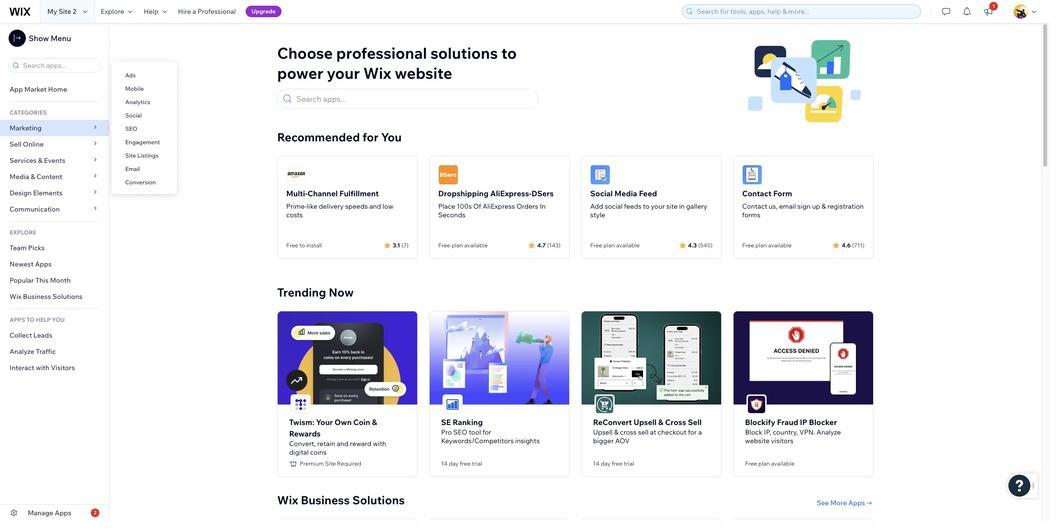 Task type: locate. For each thing, give the bounding box(es) containing it.
and right retain
[[337, 440, 349, 448]]

day down bigger
[[601, 460, 611, 468]]

website down blockify at the bottom of the page
[[746, 437, 770, 446]]

1 horizontal spatial search apps... field
[[294, 89, 534, 109]]

1 vertical spatial contact
[[743, 202, 768, 211]]

day for reconvert
[[601, 460, 611, 468]]

0 vertical spatial contact
[[743, 189, 772, 198]]

plan
[[452, 242, 463, 249], [604, 242, 615, 249], [756, 242, 767, 249], [759, 460, 770, 468]]

2
[[73, 7, 76, 16], [94, 510, 97, 517]]

0 vertical spatial solutions
[[53, 293, 83, 301]]

a right checkout
[[699, 428, 702, 437]]

1 free from the left
[[460, 460, 471, 468]]

marketing link
[[0, 120, 109, 136]]

hire a professional link
[[172, 0, 242, 23]]

2 14 from the left
[[594, 460, 600, 468]]

0 horizontal spatial wix
[[10, 293, 21, 301]]

1 vertical spatial website
[[746, 437, 770, 446]]

1 horizontal spatial seo
[[454, 428, 468, 437]]

conversion link
[[112, 175, 177, 191]]

se ranking poster image
[[430, 312, 570, 405]]

plan down forms
[[756, 242, 767, 249]]

0 horizontal spatial social
[[125, 112, 142, 119]]

a inside the reconvert upsell & cross sell upsell & cross sell at checkout for a bigger aov
[[699, 428, 702, 437]]

plan for social
[[604, 242, 615, 249]]

0 horizontal spatial with
[[36, 364, 49, 373]]

site down 'coins' on the bottom
[[325, 460, 336, 468]]

sign
[[798, 202, 811, 211]]

(143)
[[547, 242, 561, 249]]

fulfillment
[[340, 189, 379, 198]]

1 14 day free trial from the left
[[441, 460, 482, 468]]

free
[[460, 460, 471, 468], [612, 460, 623, 468]]

you
[[381, 130, 402, 144]]

digital
[[289, 448, 309, 457]]

0 horizontal spatial free
[[460, 460, 471, 468]]

2 14 day free trial from the left
[[594, 460, 634, 468]]

0 vertical spatial wix business solutions
[[10, 293, 83, 301]]

popular this month link
[[0, 273, 109, 289]]

analyze traffic
[[10, 348, 56, 356]]

this
[[35, 276, 49, 285]]

channel
[[308, 189, 338, 198]]

manage
[[28, 509, 53, 518]]

solutions inside sidebar element
[[53, 293, 83, 301]]

power
[[277, 64, 324, 83]]

social inside social media feed add social feeds to your site in gallery style
[[591, 189, 613, 198]]

se ranking icon image
[[444, 396, 462, 414]]

free down seconds
[[439, 242, 451, 249]]

and left low
[[370, 202, 381, 211]]

1 vertical spatial and
[[337, 440, 349, 448]]

1 vertical spatial site
[[125, 152, 136, 159]]

team
[[10, 244, 27, 253]]

0 horizontal spatial 2
[[73, 7, 76, 16]]

solutions down required
[[353, 493, 405, 508]]

upsell down reconvert
[[594, 428, 613, 437]]

contact left us,
[[743, 202, 768, 211]]

free for se
[[460, 460, 471, 468]]

0 horizontal spatial 14 day free trial
[[441, 460, 482, 468]]

upgrade
[[252, 8, 276, 15]]

free for contact form
[[743, 242, 755, 249]]

communication link
[[0, 201, 109, 218]]

0 horizontal spatial trial
[[472, 460, 482, 468]]

0 vertical spatial analyze
[[10, 348, 34, 356]]

4.6 (711)
[[842, 242, 865, 249]]

style
[[591, 211, 606, 220]]

1 horizontal spatial sell
[[688, 418, 702, 427]]

collect leads link
[[0, 328, 109, 344]]

team picks
[[10, 244, 45, 253]]

free down style
[[591, 242, 603, 249]]

1 day from the left
[[449, 460, 459, 468]]

site right my
[[59, 7, 71, 16]]

0 vertical spatial seo
[[125, 125, 137, 132]]

website down solutions
[[395, 64, 453, 83]]

2 day from the left
[[601, 460, 611, 468]]

available down feeds
[[617, 242, 640, 249]]

free for reconvert
[[612, 460, 623, 468]]

free plan available for social
[[591, 242, 640, 249]]

0 horizontal spatial sell
[[10, 140, 21, 149]]

1 vertical spatial wix business solutions
[[277, 493, 405, 508]]

services & events link
[[0, 153, 109, 169]]

1 vertical spatial a
[[699, 428, 702, 437]]

dropshipping
[[439, 189, 489, 198]]

1 horizontal spatial for
[[483, 428, 492, 437]]

1 horizontal spatial trial
[[624, 460, 634, 468]]

twism: your own coin & rewards poster image
[[278, 312, 418, 405]]

design elements link
[[0, 185, 109, 201]]

& down reconvert
[[615, 428, 619, 437]]

orders
[[517, 202, 539, 211]]

your inside social media feed add social feeds to your site in gallery style
[[651, 202, 665, 211]]

14 down pro
[[441, 460, 448, 468]]

1 horizontal spatial wix business solutions
[[277, 493, 405, 508]]

conversion
[[125, 179, 156, 186]]

to down feed
[[643, 202, 650, 211]]

2 vertical spatial site
[[325, 460, 336, 468]]

available down us,
[[769, 242, 792, 249]]

1 14 from the left
[[441, 460, 448, 468]]

site for premium
[[325, 460, 336, 468]]

plan down seconds
[[452, 242, 463, 249]]

0 vertical spatial and
[[370, 202, 381, 211]]

multi-channel fulfillment logo image
[[286, 165, 307, 185]]

0 horizontal spatial search apps... field
[[20, 59, 98, 72]]

free plan available for dropshipping
[[439, 242, 488, 249]]

gallery
[[687, 202, 708, 211]]

sell left online
[[10, 140, 21, 149]]

to right solutions
[[502, 44, 517, 63]]

4.7 (143)
[[538, 242, 561, 249]]

apps up this
[[35, 260, 52, 269]]

convert,
[[289, 440, 316, 448]]

search apps... field inside sidebar element
[[20, 59, 98, 72]]

available for media
[[617, 242, 640, 249]]

free for multi-channel fulfillment
[[286, 242, 298, 249]]

feeds
[[624, 202, 642, 211]]

1 vertical spatial upsell
[[594, 428, 613, 437]]

engagement link
[[112, 134, 177, 151]]

upsell
[[634, 418, 657, 427], [594, 428, 613, 437]]

0 vertical spatial search apps... field
[[20, 59, 98, 72]]

site up email
[[125, 152, 136, 159]]

newest
[[10, 260, 34, 269]]

your inside choose professional solutions to power your wix website
[[327, 64, 360, 83]]

0 horizontal spatial website
[[395, 64, 453, 83]]

& inside twism: your own coin & rewards convert, retain and reward with digital coins
[[372, 418, 377, 427]]

0 vertical spatial to
[[502, 44, 517, 63]]

your left site
[[651, 202, 665, 211]]

with down traffic
[[36, 364, 49, 373]]

1 horizontal spatial 2
[[94, 510, 97, 517]]

2 vertical spatial to
[[300, 242, 305, 249]]

trial down aov
[[624, 460, 634, 468]]

0 horizontal spatial site
[[59, 7, 71, 16]]

search apps... field down choose professional solutions to power your wix website at the left top of the page
[[294, 89, 534, 109]]

solutions down month
[[53, 293, 83, 301]]

1 vertical spatial solutions
[[353, 493, 405, 508]]

costs
[[286, 211, 303, 220]]

leads
[[33, 331, 52, 340]]

free down keywords/competitors
[[460, 460, 471, 468]]

available down seconds
[[465, 242, 488, 249]]

1 horizontal spatial apps
[[55, 509, 71, 518]]

0 horizontal spatial business
[[23, 293, 51, 301]]

analyze down blocker
[[817, 428, 841, 437]]

1 vertical spatial apps
[[849, 499, 866, 508]]

wix business solutions down this
[[10, 293, 83, 301]]

services & events
[[10, 156, 65, 165]]

1 horizontal spatial to
[[502, 44, 517, 63]]

1 horizontal spatial your
[[651, 202, 665, 211]]

to inside choose professional solutions to power your wix website
[[502, 44, 517, 63]]

day down pro
[[449, 460, 459, 468]]

mobile link
[[112, 81, 177, 97]]

1 vertical spatial with
[[373, 440, 386, 448]]

1 contact from the top
[[743, 189, 772, 198]]

sell
[[10, 140, 21, 149], [688, 418, 702, 427]]

for right checkout
[[688, 428, 697, 437]]

at
[[650, 428, 657, 437]]

free
[[286, 242, 298, 249], [439, 242, 451, 249], [591, 242, 603, 249], [743, 242, 755, 249], [746, 460, 758, 468]]

14 day free trial down keywords/competitors
[[441, 460, 482, 468]]

with right reward
[[373, 440, 386, 448]]

2 horizontal spatial wix
[[364, 64, 392, 83]]

0 vertical spatial apps
[[35, 260, 52, 269]]

social link
[[112, 108, 177, 124]]

& right up
[[822, 202, 827, 211]]

trending
[[277, 286, 326, 300]]

1 vertical spatial sell
[[688, 418, 702, 427]]

1 horizontal spatial 14
[[594, 460, 600, 468]]

visitors
[[772, 437, 794, 446]]

0 horizontal spatial media
[[10, 173, 29, 181]]

media up the design
[[10, 173, 29, 181]]

0 vertical spatial business
[[23, 293, 51, 301]]

free plan available down style
[[591, 242, 640, 249]]

analyze inside blockify fraud ip blocker block ip, country, vpn. analyze website visitors
[[817, 428, 841, 437]]

analyze up the interact
[[10, 348, 34, 356]]

analyze
[[10, 348, 34, 356], [817, 428, 841, 437]]

0 vertical spatial wix
[[364, 64, 392, 83]]

your right the power
[[327, 64, 360, 83]]

0 horizontal spatial for
[[363, 130, 379, 144]]

0 horizontal spatial apps
[[35, 260, 52, 269]]

1 vertical spatial seo
[[454, 428, 468, 437]]

& right coin
[[372, 418, 377, 427]]

0 vertical spatial site
[[59, 7, 71, 16]]

0 horizontal spatial a
[[193, 7, 196, 16]]

0 horizontal spatial seo
[[125, 125, 137, 132]]

free down forms
[[743, 242, 755, 249]]

blockify fraud ip blocker poster image
[[734, 312, 874, 405]]

seo up "engagement"
[[125, 125, 137, 132]]

1 horizontal spatial free
[[612, 460, 623, 468]]

14 down bigger
[[594, 460, 600, 468]]

&
[[38, 156, 43, 165], [31, 173, 35, 181], [822, 202, 827, 211], [372, 418, 377, 427], [659, 418, 664, 427], [615, 428, 619, 437]]

apps right more
[[849, 499, 866, 508]]

seo down the 'ranking'
[[454, 428, 468, 437]]

speeds
[[345, 202, 368, 211]]

to left install
[[300, 242, 305, 249]]

email
[[125, 165, 140, 173]]

1 horizontal spatial and
[[370, 202, 381, 211]]

website
[[395, 64, 453, 83], [746, 437, 770, 446]]

sell inside the reconvert upsell & cross sell upsell & cross sell at checkout for a bigger aov
[[688, 418, 702, 427]]

recommended for you
[[277, 130, 402, 144]]

1 vertical spatial 2
[[94, 510, 97, 517]]

free plan available down forms
[[743, 242, 792, 249]]

apps
[[10, 317, 25, 324]]

1 horizontal spatial day
[[601, 460, 611, 468]]

ads
[[125, 72, 136, 79]]

social
[[125, 112, 142, 119], [591, 189, 613, 198]]

1 trial from the left
[[472, 460, 482, 468]]

blocker
[[810, 418, 838, 427]]

1 vertical spatial social
[[591, 189, 613, 198]]

social up add
[[591, 189, 613, 198]]

apps right manage on the left bottom of the page
[[55, 509, 71, 518]]

social down 'analytics'
[[125, 112, 142, 119]]

hire
[[178, 7, 191, 16]]

2 trial from the left
[[624, 460, 634, 468]]

0 horizontal spatial and
[[337, 440, 349, 448]]

0 vertical spatial with
[[36, 364, 49, 373]]

free left install
[[286, 242, 298, 249]]

apps to help you
[[10, 317, 65, 324]]

social for social
[[125, 112, 142, 119]]

0 vertical spatial website
[[395, 64, 453, 83]]

contact down contact form logo
[[743, 189, 772, 198]]

2 right my
[[73, 7, 76, 16]]

a right hire
[[193, 7, 196, 16]]

1 horizontal spatial a
[[699, 428, 702, 437]]

reconvert upsell & cross sell upsell & cross sell at checkout for a bigger aov
[[594, 418, 702, 446]]

seo inside se ranking pro seo tool for keywords/competitors insights
[[454, 428, 468, 437]]

coins
[[310, 448, 327, 457]]

2 horizontal spatial for
[[688, 428, 697, 437]]

with inside sidebar element
[[36, 364, 49, 373]]

form
[[774, 189, 793, 198]]

business down popular this month
[[23, 293, 51, 301]]

1 vertical spatial to
[[643, 202, 650, 211]]

0 vertical spatial social
[[125, 112, 142, 119]]

for
[[363, 130, 379, 144], [483, 428, 492, 437], [688, 428, 697, 437]]

2 horizontal spatial apps
[[849, 499, 866, 508]]

manage apps
[[28, 509, 71, 518]]

0 vertical spatial sell
[[10, 140, 21, 149]]

1 vertical spatial analyze
[[817, 428, 841, 437]]

wix business solutions inside sidebar element
[[10, 293, 83, 301]]

show menu button
[[9, 30, 71, 47]]

apps for manage apps
[[55, 509, 71, 518]]

free plan available
[[439, 242, 488, 249], [591, 242, 640, 249], [743, 242, 792, 249], [746, 460, 795, 468]]

twism: your own coin & rewards icon image
[[292, 396, 310, 414]]

1 vertical spatial media
[[615, 189, 638, 198]]

explore
[[10, 229, 36, 236]]

email link
[[112, 161, 177, 177]]

4.7
[[538, 242, 546, 249]]

0 vertical spatial media
[[10, 173, 29, 181]]

0 horizontal spatial your
[[327, 64, 360, 83]]

wix business solutions
[[10, 293, 83, 301], [277, 493, 405, 508]]

1 horizontal spatial 14 day free trial
[[594, 460, 634, 468]]

0 horizontal spatial 14
[[441, 460, 448, 468]]

premium site required
[[300, 460, 362, 468]]

interact with visitors
[[10, 364, 75, 373]]

upsell up sell
[[634, 418, 657, 427]]

app market home link
[[0, 81, 109, 98]]

0 vertical spatial a
[[193, 7, 196, 16]]

1 horizontal spatial media
[[615, 189, 638, 198]]

see more apps button
[[817, 499, 874, 508]]

2 right manage apps
[[94, 510, 97, 517]]

trial down keywords/competitors
[[472, 460, 482, 468]]

sell right the cross
[[688, 418, 702, 427]]

1 vertical spatial wix
[[10, 293, 21, 301]]

1 horizontal spatial social
[[591, 189, 613, 198]]

0 horizontal spatial analyze
[[10, 348, 34, 356]]

1 vertical spatial your
[[651, 202, 665, 211]]

for right tool
[[483, 428, 492, 437]]

for left you on the top left of the page
[[363, 130, 379, 144]]

0 horizontal spatial to
[[300, 242, 305, 249]]

2 free from the left
[[612, 460, 623, 468]]

Search apps... field
[[20, 59, 98, 72], [294, 89, 534, 109]]

analyze inside "link"
[[10, 348, 34, 356]]

14 day free trial down aov
[[594, 460, 634, 468]]

blockify fraud ip blocker icon image
[[748, 396, 766, 414]]

search apps... field up home
[[20, 59, 98, 72]]

0 horizontal spatial solutions
[[53, 293, 83, 301]]

2 vertical spatial apps
[[55, 509, 71, 518]]

1 vertical spatial business
[[301, 493, 350, 508]]

free plan available down seconds
[[439, 242, 488, 249]]

& left the cross
[[659, 418, 664, 427]]

available down visitors
[[772, 460, 795, 468]]

1 horizontal spatial with
[[373, 440, 386, 448]]

wix business solutions down required
[[277, 493, 405, 508]]

available for form
[[769, 242, 792, 249]]

1 horizontal spatial website
[[746, 437, 770, 446]]

free down aov
[[612, 460, 623, 468]]

media up feeds
[[615, 189, 638, 198]]

0 vertical spatial upsell
[[634, 418, 657, 427]]

social media feed logo image
[[591, 165, 611, 185]]

own
[[335, 418, 352, 427]]

2 vertical spatial wix
[[277, 493, 298, 508]]

2 horizontal spatial site
[[325, 460, 336, 468]]

cross
[[620, 428, 637, 437]]

apps for newest apps
[[35, 260, 52, 269]]

free plan available for contact
[[743, 242, 792, 249]]

media
[[10, 173, 29, 181], [615, 189, 638, 198]]

media & content link
[[0, 169, 109, 185]]

plan down style
[[604, 242, 615, 249]]

website inside blockify fraud ip blocker block ip, country, vpn. analyze website visitors
[[746, 437, 770, 446]]

0 horizontal spatial day
[[449, 460, 459, 468]]

2 horizontal spatial to
[[643, 202, 650, 211]]

business down the premium site required
[[301, 493, 350, 508]]

social for social media feed add social feeds to your site in gallery style
[[591, 189, 613, 198]]

4.3 (540)
[[688, 242, 713, 249]]

media inside social media feed add social feeds to your site in gallery style
[[615, 189, 638, 198]]

popular this month
[[10, 276, 71, 285]]

content
[[37, 173, 62, 181]]

wix
[[364, 64, 392, 83], [10, 293, 21, 301], [277, 493, 298, 508]]

& left events
[[38, 156, 43, 165]]

14 day free trial for reconvert
[[594, 460, 634, 468]]

free to install
[[286, 242, 322, 249]]



Task type: vqa. For each thing, say whether or not it's contained in the screenshot.
Popular This Month link
yes



Task type: describe. For each thing, give the bounding box(es) containing it.
for inside the reconvert upsell & cross sell upsell & cross sell at checkout for a bigger aov
[[688, 428, 697, 437]]

1 horizontal spatial solutions
[[353, 493, 405, 508]]

communication
[[10, 205, 61, 214]]

see more apps
[[817, 499, 866, 508]]

help button
[[138, 0, 172, 23]]

site for my
[[59, 7, 71, 16]]

show menu
[[29, 33, 71, 43]]

14 day free trial for se
[[441, 460, 482, 468]]

more
[[831, 499, 847, 508]]

aliexpress
[[483, 202, 515, 211]]

ip,
[[765, 428, 772, 437]]

to inside social media feed add social feeds to your site in gallery style
[[643, 202, 650, 211]]

aliexpress-
[[491, 189, 532, 198]]

multi-
[[286, 189, 308, 198]]

market
[[24, 85, 47, 94]]

categories
[[10, 109, 47, 116]]

professional
[[336, 44, 427, 63]]

reconvert
[[594, 418, 632, 427]]

trial for upsell
[[624, 460, 634, 468]]

popular
[[10, 276, 34, 285]]

sell
[[638, 428, 649, 437]]

twism: your own coin & rewards convert, retain and reward with digital coins
[[289, 418, 386, 457]]

pro
[[441, 428, 452, 437]]

to
[[26, 317, 35, 324]]

site
[[667, 202, 678, 211]]

of
[[474, 202, 481, 211]]

2 inside sidebar element
[[94, 510, 97, 517]]

14 for reconvert
[[594, 460, 600, 468]]

business inside sidebar element
[[23, 293, 51, 301]]

month
[[50, 276, 71, 285]]

like
[[307, 202, 318, 211]]

& inside contact form contact us, email sign up & registration forms
[[822, 202, 827, 211]]

3.1
[[393, 242, 400, 249]]

country,
[[773, 428, 798, 437]]

plan down ip,
[[759, 460, 770, 468]]

1 horizontal spatial upsell
[[634, 418, 657, 427]]

forms
[[743, 211, 761, 220]]

trial for ranking
[[472, 460, 482, 468]]

0 vertical spatial 2
[[73, 7, 76, 16]]

prime-
[[286, 202, 307, 211]]

free for social media feed
[[591, 242, 603, 249]]

app
[[10, 85, 23, 94]]

and inside multi-channel fulfillment prime-like delivery speeds and low costs
[[370, 202, 381, 211]]

contact form logo image
[[743, 165, 763, 185]]

wix inside sidebar element
[[10, 293, 21, 301]]

collect
[[10, 331, 32, 340]]

multi-channel fulfillment prime-like delivery speeds and low costs
[[286, 189, 394, 220]]

website inside choose professional solutions to power your wix website
[[395, 64, 453, 83]]

wix business solutions link
[[0, 289, 109, 305]]

3.1 (7)
[[393, 242, 409, 249]]

1 vertical spatial search apps... field
[[294, 89, 534, 109]]

reconvert upsell & cross sell poster image
[[582, 312, 722, 405]]

coin
[[354, 418, 370, 427]]

mobile
[[125, 85, 144, 92]]

delivery
[[319, 202, 344, 211]]

reconvert upsell & cross sell icon image
[[596, 396, 614, 414]]

0 horizontal spatial upsell
[[594, 428, 613, 437]]

listings
[[137, 152, 159, 159]]

required
[[337, 460, 362, 468]]

reward
[[350, 440, 372, 448]]

insights
[[516, 437, 540, 446]]

2 contact from the top
[[743, 202, 768, 211]]

dropshipping aliexpress-dsers logo image
[[439, 165, 459, 185]]

14 for se
[[441, 460, 448, 468]]

solutions
[[431, 44, 498, 63]]

day for se
[[449, 460, 459, 468]]

se ranking pro seo tool for keywords/competitors insights
[[441, 418, 540, 446]]

sidebar element
[[0, 23, 110, 522]]

wix inside choose professional solutions to power your wix website
[[364, 64, 392, 83]]

sell inside sidebar element
[[10, 140, 21, 149]]

social
[[605, 202, 623, 211]]

choose professional solutions to power your wix website
[[277, 44, 517, 83]]

interact
[[10, 364, 34, 373]]

see
[[817, 499, 829, 508]]

install
[[307, 242, 322, 249]]

premium
[[300, 460, 324, 468]]

app market home
[[10, 85, 67, 94]]

interact with visitors link
[[0, 360, 109, 376]]

with inside twism: your own coin & rewards convert, retain and reward with digital coins
[[373, 440, 386, 448]]

email
[[780, 202, 797, 211]]

recommended
[[277, 130, 360, 144]]

upgrade button
[[246, 6, 282, 17]]

free for dropshipping aliexpress-dsers
[[439, 242, 451, 249]]

traffic
[[36, 348, 56, 356]]

vpn.
[[800, 428, 816, 437]]

newest apps link
[[0, 256, 109, 273]]

add
[[591, 202, 604, 211]]

available for aliexpress-
[[465, 242, 488, 249]]

ads link
[[112, 67, 177, 84]]

dropshipping aliexpress-dsers place 100s of aliexpress orders in seconds
[[439, 189, 554, 220]]

analyze traffic link
[[0, 344, 109, 360]]

1 button
[[978, 0, 1000, 23]]

(7)
[[402, 242, 409, 249]]

(711)
[[853, 242, 865, 249]]

blockify fraud ip blocker block ip, country, vpn. analyze website visitors
[[746, 418, 841, 446]]

1 horizontal spatial business
[[301, 493, 350, 508]]

1 horizontal spatial wix
[[277, 493, 298, 508]]

free down block
[[746, 460, 758, 468]]

picks
[[28, 244, 45, 253]]

rewards
[[289, 429, 321, 439]]

twism:
[[289, 418, 315, 427]]

Search for tools, apps, help & more... field
[[694, 5, 918, 18]]

explore
[[101, 7, 124, 16]]

block
[[746, 428, 763, 437]]

and inside twism: your own coin & rewards convert, retain and reward with digital coins
[[337, 440, 349, 448]]

plan for contact
[[756, 242, 767, 249]]

tool
[[469, 428, 481, 437]]

services
[[10, 156, 37, 165]]

media inside sidebar element
[[10, 173, 29, 181]]

us,
[[769, 202, 778, 211]]

home
[[48, 85, 67, 94]]

free plan available down visitors
[[746, 460, 795, 468]]

analytics link
[[112, 94, 177, 110]]

ip
[[800, 418, 808, 427]]

se
[[441, 418, 451, 427]]

1 horizontal spatial site
[[125, 152, 136, 159]]

registration
[[828, 202, 864, 211]]

& left content
[[31, 173, 35, 181]]

for inside se ranking pro seo tool for keywords/competitors insights
[[483, 428, 492, 437]]

sell online
[[10, 140, 44, 149]]

plan for dropshipping
[[452, 242, 463, 249]]

(540)
[[699, 242, 713, 249]]



